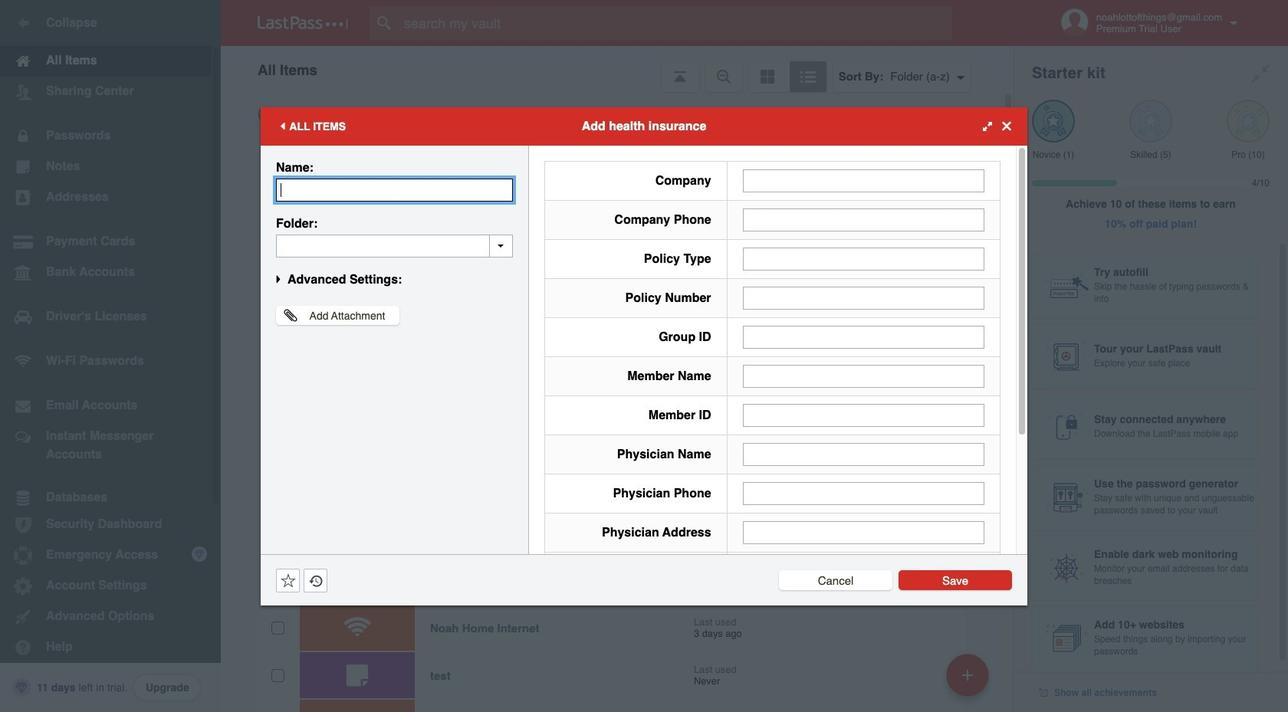 Task type: describe. For each thing, give the bounding box(es) containing it.
lastpass image
[[258, 16, 348, 30]]

new item image
[[963, 670, 973, 681]]

main navigation navigation
[[0, 0, 221, 713]]



Task type: locate. For each thing, give the bounding box(es) containing it.
Search search field
[[370, 6, 982, 40]]

new item navigation
[[941, 650, 999, 713]]

None text field
[[276, 178, 513, 201], [743, 247, 985, 270], [743, 326, 985, 349], [743, 443, 985, 466], [743, 482, 985, 505], [276, 178, 513, 201], [743, 247, 985, 270], [743, 326, 985, 349], [743, 443, 985, 466], [743, 482, 985, 505]]

None text field
[[743, 169, 985, 192], [743, 208, 985, 231], [276, 234, 513, 257], [743, 286, 985, 309], [743, 365, 985, 388], [743, 404, 985, 427], [743, 521, 985, 544], [743, 169, 985, 192], [743, 208, 985, 231], [276, 234, 513, 257], [743, 286, 985, 309], [743, 365, 985, 388], [743, 404, 985, 427], [743, 521, 985, 544]]

vault options navigation
[[221, 46, 1014, 92]]

search my vault text field
[[370, 6, 982, 40]]

dialog
[[261, 107, 1028, 703]]



